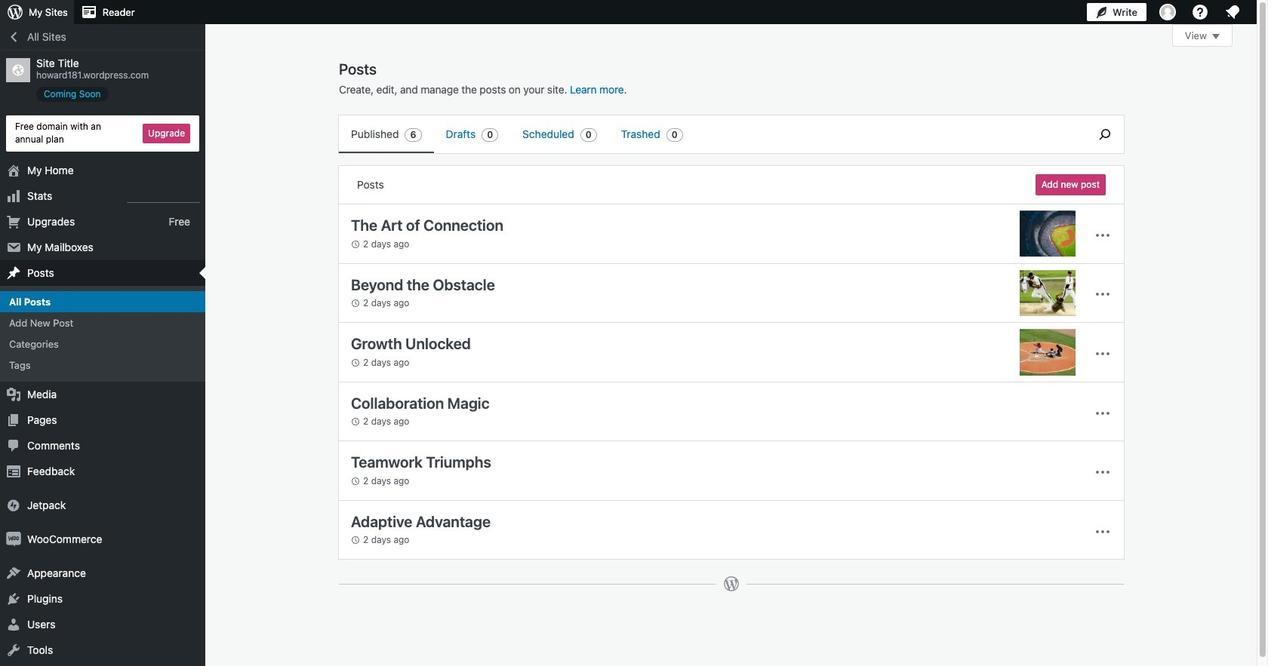 Task type: vqa. For each thing, say whether or not it's contained in the screenshot.
bottommost Task enabled image
no



Task type: describe. For each thing, give the bounding box(es) containing it.
open search image
[[1087, 125, 1125, 144]]

highest hourly views 0 image
[[128, 193, 199, 203]]

2 img image from the top
[[6, 533, 21, 548]]

2 toggle menu image from the top
[[1094, 286, 1113, 304]]

3 toggle menu image from the top
[[1094, 464, 1113, 482]]



Task type: locate. For each thing, give the bounding box(es) containing it.
2 vertical spatial toggle menu image
[[1094, 523, 1113, 541]]

0 vertical spatial img image
[[6, 499, 21, 514]]

toggle menu image
[[1094, 226, 1113, 245], [1094, 286, 1113, 304], [1094, 523, 1113, 541]]

3 toggle menu image from the top
[[1094, 523, 1113, 541]]

img image
[[6, 499, 21, 514], [6, 533, 21, 548]]

1 img image from the top
[[6, 499, 21, 514]]

1 toggle menu image from the top
[[1094, 345, 1113, 363]]

0 vertical spatial toggle menu image
[[1094, 226, 1113, 245]]

0 vertical spatial toggle menu image
[[1094, 345, 1113, 363]]

my profile image
[[1160, 4, 1177, 20]]

toggle menu image
[[1094, 345, 1113, 363], [1094, 404, 1113, 423], [1094, 464, 1113, 482]]

manage your notifications image
[[1224, 3, 1242, 21]]

2 vertical spatial toggle menu image
[[1094, 464, 1113, 482]]

help image
[[1192, 3, 1210, 21]]

closed image
[[1213, 34, 1221, 39]]

1 vertical spatial img image
[[6, 533, 21, 548]]

None search field
[[1087, 116, 1125, 153]]

1 vertical spatial toggle menu image
[[1094, 286, 1113, 304]]

main content
[[338, 24, 1233, 608]]

1 toggle menu image from the top
[[1094, 226, 1113, 245]]

2 toggle menu image from the top
[[1094, 404, 1113, 423]]

1 vertical spatial toggle menu image
[[1094, 404, 1113, 423]]

menu
[[339, 116, 1079, 153]]



